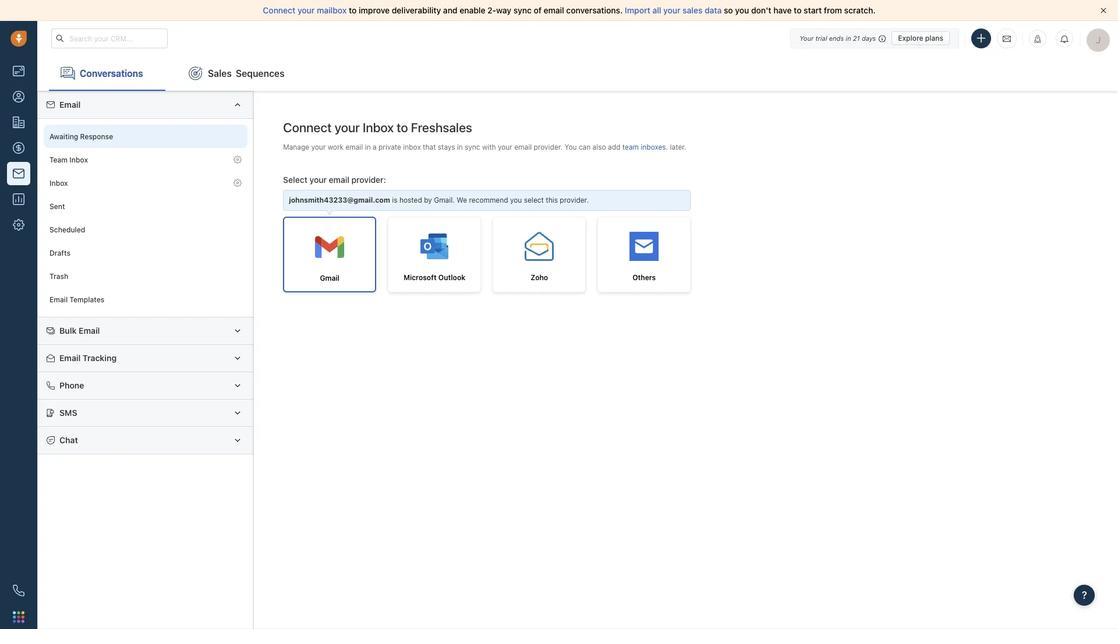 Task type: describe. For each thing, give the bounding box(es) containing it.
awaiting
[[50, 132, 78, 140]]

with
[[482, 143, 496, 151]]

0 horizontal spatial you
[[510, 196, 522, 204]]

email right with in the top left of the page
[[514, 143, 532, 151]]

1 vertical spatial inbox
[[70, 155, 88, 164]]

mailbox
[[317, 6, 347, 15]]

conversations.
[[566, 6, 623, 15]]

sms
[[59, 408, 77, 418]]

close image
[[1101, 8, 1107, 13]]

your right all
[[663, 6, 681, 15]]

is
[[392, 196, 398, 204]]

email right bulk
[[79, 326, 100, 335]]

days
[[862, 34, 876, 42]]

0 horizontal spatial in
[[365, 143, 371, 151]]

johnsmith43233@gmail.com is hosted by gmail. we recommend you select this provider.
[[289, 196, 589, 204]]

import all your sales data link
[[625, 6, 724, 15]]

data
[[705, 6, 722, 15]]

bulk
[[59, 326, 77, 335]]

we
[[457, 196, 467, 204]]

0 vertical spatial sync
[[514, 6, 532, 15]]

microsoft
[[404, 273, 437, 281]]

and
[[443, 6, 458, 15]]

your for connect your inbox to freshsales
[[335, 119, 360, 135]]

0 vertical spatial inbox
[[363, 119, 394, 135]]

phone
[[59, 381, 84, 390]]

drafts link
[[44, 241, 248, 264]]

awaiting response
[[50, 132, 113, 140]]

phone image
[[13, 585, 24, 596]]

response
[[80, 132, 113, 140]]

email right of
[[544, 6, 564, 15]]

plans
[[925, 34, 944, 42]]

to for improve
[[349, 6, 357, 15]]

your for select your email provider:
[[310, 175, 327, 184]]

sequences
[[236, 68, 285, 79]]

freshsales
[[411, 119, 472, 135]]

2 horizontal spatial in
[[846, 34, 851, 42]]

provider:
[[352, 175, 386, 184]]

awaiting response link
[[44, 125, 248, 148]]

later.
[[670, 143, 687, 151]]

trial
[[816, 34, 827, 42]]

gmail.
[[434, 196, 455, 204]]

work
[[328, 143, 344, 151]]

zoho link
[[493, 217, 586, 293]]

your right with in the top left of the page
[[498, 143, 512, 151]]

don't
[[751, 6, 772, 15]]

select your email provider:
[[283, 175, 386, 184]]

outlook
[[438, 273, 465, 281]]

1 vertical spatial provider.
[[560, 196, 589, 204]]

have
[[774, 6, 792, 15]]

by
[[424, 196, 432, 204]]

recommend
[[469, 196, 508, 204]]

way
[[496, 6, 511, 15]]

Search your CRM... text field
[[51, 29, 168, 48]]

explore
[[898, 34, 924, 42]]

others
[[633, 273, 656, 281]]

explore plans link
[[892, 31, 950, 45]]

ends
[[829, 34, 844, 42]]

21
[[853, 34, 860, 42]]

send email image
[[1003, 34, 1011, 43]]

hosted
[[400, 196, 422, 204]]

all
[[653, 6, 661, 15]]

2 vertical spatial inbox
[[50, 179, 68, 187]]

sent link
[[44, 195, 248, 218]]

sent
[[50, 202, 65, 210]]

private
[[379, 143, 401, 151]]

so
[[724, 6, 733, 15]]

trash
[[50, 272, 68, 280]]

email right work
[[346, 143, 363, 151]]

this
[[546, 196, 558, 204]]

your trial ends in 21 days
[[800, 34, 876, 42]]

also
[[593, 143, 606, 151]]

tab list containing conversations
[[37, 56, 1118, 91]]

1 vertical spatial sync
[[465, 143, 480, 151]]

connect for connect your mailbox to improve deliverability and enable 2-way sync of email conversations. import all your sales data so you don't have to start from scratch.
[[263, 6, 295, 15]]

scheduled
[[50, 225, 85, 234]]

sales
[[683, 6, 703, 15]]

zoho
[[531, 273, 548, 281]]

johnsmith43233@gmail.com
[[289, 196, 390, 204]]



Task type: locate. For each thing, give the bounding box(es) containing it.
conversations
[[80, 68, 143, 79]]

1 horizontal spatial inbox
[[70, 155, 88, 164]]

team
[[622, 143, 639, 151]]

sync left of
[[514, 6, 532, 15]]

email for email
[[59, 100, 81, 110]]

sales sequences
[[208, 68, 285, 79]]

to right mailbox
[[349, 6, 357, 15]]

in left 21
[[846, 34, 851, 42]]

your left mailbox
[[298, 6, 315, 15]]

your for connect your mailbox to improve deliverability and enable 2-way sync of email conversations. import all your sales data so you don't have to start from scratch.
[[298, 6, 315, 15]]

2 horizontal spatial inbox
[[363, 119, 394, 135]]

to for freshsales
[[397, 119, 408, 135]]

inbox right team
[[70, 155, 88, 164]]

of
[[534, 6, 542, 15]]

you right so
[[735, 6, 749, 15]]

email templates
[[50, 295, 104, 303]]

sync
[[514, 6, 532, 15], [465, 143, 480, 151]]

connect up manage
[[283, 119, 332, 135]]

2-
[[488, 6, 496, 15]]

0 vertical spatial connect
[[263, 6, 295, 15]]

team
[[50, 155, 68, 164]]

trash link
[[44, 264, 248, 288]]

tracking
[[83, 353, 117, 363]]

chat
[[59, 435, 78, 445]]

1 vertical spatial connect
[[283, 119, 332, 135]]

in left a
[[365, 143, 371, 151]]

in right the stays
[[457, 143, 463, 151]]

microsoft outlook link
[[388, 217, 481, 293]]

inbox down team
[[50, 179, 68, 187]]

enable
[[460, 6, 485, 15]]

inbox
[[403, 143, 421, 151]]

in
[[846, 34, 851, 42], [365, 143, 371, 151], [457, 143, 463, 151]]

can
[[579, 143, 591, 151]]

to up inbox
[[397, 119, 408, 135]]

gmail link
[[283, 217, 376, 293]]

connect left mailbox
[[263, 6, 295, 15]]

provider. right this on the left
[[560, 196, 589, 204]]

0 vertical spatial provider.
[[534, 143, 563, 151]]

email down trash
[[50, 295, 68, 303]]

email for email tracking
[[59, 353, 81, 363]]

2 horizontal spatial to
[[794, 6, 802, 15]]

bulk email
[[59, 326, 100, 335]]

1 horizontal spatial in
[[457, 143, 463, 151]]

conversations link
[[49, 56, 165, 91]]

your left work
[[311, 143, 326, 151]]

email tracking
[[59, 353, 117, 363]]

stays
[[438, 143, 455, 151]]

inbox up a
[[363, 119, 394, 135]]

team inbox link
[[44, 148, 248, 171]]

you
[[565, 143, 577, 151]]

connect your inbox to freshsales
[[283, 119, 472, 135]]

sales
[[208, 68, 232, 79]]

1 horizontal spatial you
[[735, 6, 749, 15]]

your for manage your work email in a private inbox that stays in sync with your email provider. you can also add team inboxes. later.
[[311, 143, 326, 151]]

email
[[59, 100, 81, 110], [50, 295, 68, 303], [79, 326, 100, 335], [59, 353, 81, 363]]

explore plans
[[898, 34, 944, 42]]

you
[[735, 6, 749, 15], [510, 196, 522, 204]]

freshworks switcher image
[[13, 611, 24, 623]]

1 horizontal spatial to
[[397, 119, 408, 135]]

0 horizontal spatial sync
[[465, 143, 480, 151]]

email up phone
[[59, 353, 81, 363]]

drafts
[[50, 249, 70, 257]]

manage your work email in a private inbox that stays in sync with your email provider. you can also add team inboxes. later.
[[283, 143, 687, 151]]

tab list
[[37, 56, 1118, 91]]

start
[[804, 6, 822, 15]]

inbox
[[363, 119, 394, 135], [70, 155, 88, 164], [50, 179, 68, 187]]

templates
[[70, 295, 104, 303]]

select
[[524, 196, 544, 204]]

1 horizontal spatial sync
[[514, 6, 532, 15]]

manage
[[283, 143, 309, 151]]

connect for connect your inbox to freshsales
[[283, 119, 332, 135]]

sync left with in the top left of the page
[[465, 143, 480, 151]]

1 vertical spatial you
[[510, 196, 522, 204]]

0 vertical spatial you
[[735, 6, 749, 15]]

email up the awaiting
[[59, 100, 81, 110]]

others link
[[598, 217, 691, 293]]

what's new image
[[1034, 35, 1042, 43]]

email up johnsmith43233@gmail.com
[[329, 175, 349, 184]]

connect your mailbox to improve deliverability and enable 2-way sync of email conversations. import all your sales data so you don't have to start from scratch.
[[263, 6, 876, 15]]

sales sequences link
[[177, 56, 296, 91]]

a
[[373, 143, 377, 151]]

scratch.
[[844, 6, 876, 15]]

connect your mailbox link
[[263, 6, 349, 15]]

email for email templates
[[50, 295, 68, 303]]

phone element
[[7, 579, 30, 602]]

email templates link
[[44, 288, 248, 311]]

0 horizontal spatial to
[[349, 6, 357, 15]]

scheduled link
[[44, 218, 248, 241]]

team inboxes. link
[[622, 143, 670, 151]]

team inbox
[[50, 155, 88, 164]]

that
[[423, 143, 436, 151]]

gmail
[[320, 274, 340, 282]]

provider. left the you
[[534, 143, 563, 151]]

deliverability
[[392, 6, 441, 15]]

to left start
[[794, 6, 802, 15]]

you left select
[[510, 196, 522, 204]]

improve
[[359, 6, 390, 15]]

select
[[283, 175, 307, 184]]

add
[[608, 143, 621, 151]]

provider.
[[534, 143, 563, 151], [560, 196, 589, 204]]

0 horizontal spatial inbox
[[50, 179, 68, 187]]

your
[[298, 6, 315, 15], [663, 6, 681, 15], [335, 119, 360, 135], [311, 143, 326, 151], [498, 143, 512, 151], [310, 175, 327, 184]]

inbox link
[[44, 171, 248, 195]]

your right select
[[310, 175, 327, 184]]

inboxes.
[[641, 143, 668, 151]]

from
[[824, 6, 842, 15]]

to
[[349, 6, 357, 15], [794, 6, 802, 15], [397, 119, 408, 135]]

your up work
[[335, 119, 360, 135]]

import
[[625, 6, 650, 15]]



Task type: vqa. For each thing, say whether or not it's contained in the screenshot.
"team inboxes." LINK
yes



